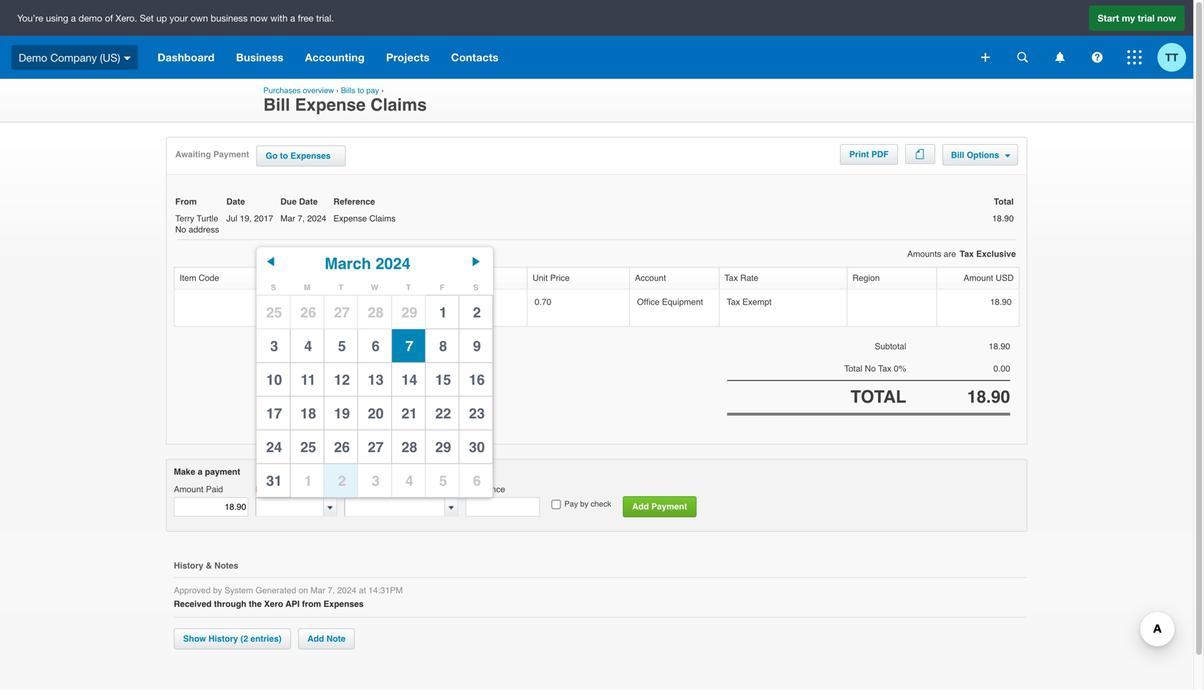 Task type: locate. For each thing, give the bounding box(es) containing it.
1 horizontal spatial 28
[[402, 439, 418, 456]]

by inside approved by system generated on mar 7, 2024 at 14:31pm received through the xero api from expenses
[[213, 586, 222, 596]]

1 horizontal spatial from
[[364, 485, 384, 495]]

expenses inside approved by system generated on mar 7, 2024 at 14:31pm received through the xero api from expenses
[[324, 599, 364, 609]]

accounting down march
[[326, 297, 368, 307]]

20 link
[[358, 397, 391, 430]]

0 vertical spatial from
[[175, 197, 197, 207]]

1 horizontal spatial 6
[[473, 473, 481, 490]]

0 vertical spatial expense
[[295, 95, 366, 115]]

0 horizontal spatial 2
[[338, 473, 346, 490]]

0 vertical spatial total
[[994, 197, 1014, 207]]

13
[[368, 372, 384, 388]]

3
[[270, 338, 278, 355], [372, 473, 380, 490]]

0 horizontal spatial 6 link
[[358, 330, 391, 363]]

you're
[[17, 12, 43, 23]]

3 up 10 link in the bottom left of the page
[[270, 338, 278, 355]]

3 link down 20
[[358, 464, 391, 497]]

payment
[[213, 150, 249, 160], [652, 502, 688, 512]]

14
[[402, 372, 418, 388]]

reference up march
[[334, 197, 375, 207]]

1 horizontal spatial 5
[[439, 473, 447, 490]]

hamilton accounting conference - mileage
[[289, 297, 420, 318]]

1 link down f
[[426, 296, 459, 329]]

banner
[[0, 0, 1194, 79]]

1 horizontal spatial 5 link
[[426, 464, 459, 497]]

0.70
[[535, 297, 552, 307]]

2 › from the left
[[381, 86, 384, 95]]

1 horizontal spatial 25
[[300, 439, 316, 456]]

29 link up 7 'link' at the left
[[392, 296, 425, 329]]

2 for rightmost 2 link
[[473, 305, 481, 321]]

1 vertical spatial 1 link
[[291, 464, 324, 497]]

1 vertical spatial history
[[209, 634, 238, 644]]

0 vertical spatial add
[[633, 502, 649, 512]]

on
[[299, 586, 308, 596]]

2 horizontal spatial a
[[290, 12, 295, 23]]

1 vertical spatial claims
[[370, 214, 396, 224]]

25 link
[[257, 296, 290, 329], [291, 431, 324, 464]]

0 horizontal spatial by
[[213, 586, 222, 596]]

mar down due
[[281, 214, 295, 224]]

total up the total
[[845, 364, 863, 374]]

6 for leftmost 6 link
[[372, 338, 380, 355]]

1 horizontal spatial 2024
[[337, 586, 357, 596]]

history left &
[[174, 561, 204, 571]]

total no tax 0%
[[845, 364, 907, 374]]

1 vertical spatial total
[[845, 364, 863, 374]]

0 horizontal spatial s
[[271, 283, 276, 292]]

terry
[[175, 214, 194, 224]]

unit
[[533, 273, 548, 283]]

my
[[1122, 12, 1136, 23]]

0 vertical spatial mar
[[281, 214, 295, 224]]

26 link down 19
[[325, 431, 358, 464]]

31 link
[[257, 464, 290, 497]]

no down terry
[[175, 225, 186, 235]]

exempt
[[743, 297, 772, 307]]

add
[[633, 502, 649, 512], [308, 634, 324, 644]]

amount paid
[[174, 485, 223, 495]]

0 horizontal spatial amount
[[174, 485, 204, 495]]

0 vertical spatial reference
[[334, 197, 375, 207]]

0 vertical spatial 4 link
[[291, 330, 324, 363]]

1 vertical spatial to
[[280, 151, 288, 161]]

reference
[[334, 197, 375, 207], [466, 485, 505, 495]]

make a payment
[[174, 467, 240, 477]]

Amount Paid text field
[[174, 498, 248, 517]]

entries)
[[251, 634, 282, 644]]

18.90 up '0.00' on the right bottom
[[989, 342, 1011, 352]]

dashboard link
[[147, 36, 225, 79]]

0 horizontal spatial svg image
[[124, 56, 131, 60]]

7, right the 2017 on the top left of the page
[[298, 214, 305, 224]]

18
[[300, 406, 316, 422]]

1
[[439, 305, 447, 321], [304, 473, 312, 490]]

1 horizontal spatial now
[[1158, 12, 1177, 23]]

accounting
[[305, 51, 365, 64], [326, 297, 368, 307]]

None text field
[[345, 498, 445, 516]]

1 horizontal spatial 26 link
[[325, 431, 358, 464]]

25
[[266, 305, 282, 321], [300, 439, 316, 456]]

0 horizontal spatial 27 link
[[325, 296, 358, 329]]

14 link
[[392, 363, 425, 396]]

4 link down mileage
[[291, 330, 324, 363]]

svg image
[[1056, 52, 1065, 63], [1093, 52, 1103, 63], [982, 53, 990, 62]]

start my trial now
[[1098, 12, 1177, 23]]

0 horizontal spatial 28 link
[[358, 296, 391, 329]]

5 down the 22
[[439, 473, 447, 490]]

tt button
[[1158, 36, 1194, 79]]

bill left overview on the left top of the page
[[264, 95, 290, 115]]

12
[[334, 372, 350, 388]]

1 horizontal spatial bill
[[952, 150, 965, 160]]

free
[[298, 12, 314, 23]]

total for total no tax 0%
[[845, 364, 863, 374]]

tax left rate
[[725, 273, 738, 283]]

company
[[50, 51, 97, 64]]

1 up the date paid 'text box'
[[304, 473, 312, 490]]

generated
[[256, 586, 296, 596]]

mar inside from terry turtle no address date jul 19, 2017 due date mar 7, 2024 reference expense claims
[[281, 214, 295, 224]]

27 link right 'hamilton'
[[325, 296, 358, 329]]

pdf
[[872, 150, 889, 160]]

overview
[[303, 86, 334, 95]]

2024 right the 2017 on the top left of the page
[[307, 214, 327, 224]]

6 link up "13" link
[[358, 330, 391, 363]]

demo
[[19, 51, 47, 64]]

7, right on
[[328, 586, 335, 596]]

10 link
[[257, 363, 290, 396]]

28 down w
[[368, 305, 384, 321]]

›
[[336, 86, 339, 95], [381, 86, 384, 95]]

1 horizontal spatial 28 link
[[392, 431, 425, 464]]

0 horizontal spatial to
[[280, 151, 288, 161]]

check
[[591, 500, 612, 509]]

0 horizontal spatial 6
[[372, 338, 380, 355]]

bill
[[264, 95, 290, 115], [952, 150, 965, 160]]

28 down 21
[[402, 439, 418, 456]]

payment right check
[[652, 502, 688, 512]]

options
[[967, 150, 1000, 160]]

expenses right go
[[291, 151, 331, 161]]

25 link right 24
[[291, 431, 324, 464]]

item
[[180, 273, 196, 283]]

0 horizontal spatial 4
[[304, 338, 312, 355]]

set
[[140, 12, 154, 23]]

date up "jul"
[[227, 197, 245, 207]]

from
[[175, 197, 197, 207], [364, 485, 384, 495]]

29 link down the 22
[[426, 431, 459, 464]]

w
[[371, 283, 379, 292]]

17
[[266, 406, 282, 422]]

1 vertical spatial accounting
[[326, 297, 368, 307]]

18.90 up exclusive
[[993, 214, 1014, 224]]

0 horizontal spatial mar
[[281, 214, 295, 224]]

banner containing dashboard
[[0, 0, 1194, 79]]

22
[[435, 406, 451, 422]]

paid for amount paid
[[206, 485, 223, 495]]

add note
[[308, 634, 346, 644]]

1 vertical spatial payment
[[652, 502, 688, 512]]

mar inside approved by system generated on mar 7, 2024 at 14:31pm received through the xero api from expenses
[[311, 586, 326, 596]]

to left pay
[[358, 86, 364, 95]]

4 link right paid from
[[392, 464, 425, 497]]

26 down 19
[[334, 439, 350, 456]]

28 link down 21
[[392, 431, 425, 464]]

0 horizontal spatial 1
[[304, 473, 312, 490]]

mar right on
[[311, 586, 326, 596]]

are
[[944, 249, 957, 259]]

19
[[334, 406, 350, 422]]

2 now from the left
[[1158, 12, 1177, 23]]

0 horizontal spatial 26
[[300, 305, 316, 321]]

demo company (us) button
[[0, 36, 147, 79]]

4 down mileage
[[304, 338, 312, 355]]

1 paid from the left
[[206, 485, 223, 495]]

0 horizontal spatial date
[[227, 197, 245, 207]]

reference inside from terry turtle no address date jul 19, 2017 due date mar 7, 2024 reference expense claims
[[334, 197, 375, 207]]

2 vertical spatial 2024
[[337, 586, 357, 596]]

4 for right 4 link
[[406, 473, 414, 490]]

6 left 7 'link' at the left
[[372, 338, 380, 355]]

1 horizontal spatial 1 link
[[426, 296, 459, 329]]

› left bills
[[336, 86, 339, 95]]

no up the total
[[865, 364, 876, 374]]

27.00
[[444, 297, 465, 307]]

add left note
[[308, 634, 324, 644]]

28
[[368, 305, 384, 321], [402, 439, 418, 456]]

3 link up 10 link in the bottom left of the page
[[257, 330, 290, 363]]

1 s from the left
[[271, 283, 276, 292]]

accounting up bills
[[305, 51, 365, 64]]

8
[[439, 338, 447, 355]]

awaiting payment
[[175, 150, 249, 160]]

3 down 20
[[372, 473, 380, 490]]

0 vertical spatial 29 link
[[392, 296, 425, 329]]

1 link up the date paid 'text box'
[[291, 464, 324, 497]]

0 vertical spatial 2 link
[[460, 296, 493, 329]]

0 vertical spatial claims
[[371, 95, 427, 115]]

0.00
[[994, 364, 1011, 374]]

27 right 'hamilton'
[[334, 305, 350, 321]]

1 horizontal spatial history
[[209, 634, 238, 644]]

add right check
[[633, 502, 649, 512]]

by up through
[[213, 586, 222, 596]]

› right pay
[[381, 86, 384, 95]]

t up hamilton accounting conference - mileage
[[339, 283, 344, 292]]

by right the pay
[[581, 500, 589, 509]]

mar
[[281, 214, 295, 224], [311, 586, 326, 596]]

13 link
[[358, 363, 391, 396]]

s left m
[[271, 283, 276, 292]]

27
[[334, 305, 350, 321], [368, 439, 384, 456]]

0 vertical spatial accounting
[[305, 51, 365, 64]]

2024 inside approved by system generated on mar 7, 2024 at 14:31pm received through the xero api from expenses
[[337, 586, 357, 596]]

your
[[170, 12, 188, 23]]

1 vertical spatial 2 link
[[325, 464, 358, 497]]

now right trial
[[1158, 12, 1177, 23]]

claims down "projects" dropdown button
[[371, 95, 427, 115]]

25 left mileage
[[266, 305, 282, 321]]

2024 up w
[[376, 255, 411, 273]]

7, inside from terry turtle no address date jul 19, 2017 due date mar 7, 2024 reference expense claims
[[298, 214, 305, 224]]

amount for amount paid
[[174, 485, 204, 495]]

1 vertical spatial by
[[213, 586, 222, 596]]

0 horizontal spatial payment
[[213, 150, 249, 160]]

0 vertical spatial 25 link
[[257, 296, 290, 329]]

0 vertical spatial 3 link
[[257, 330, 290, 363]]

tax left exempt
[[727, 297, 741, 307]]

1 horizontal spatial 2
[[473, 305, 481, 321]]

to right go
[[280, 151, 288, 161]]

27 link down 20
[[358, 431, 391, 464]]

add note link
[[298, 629, 355, 650]]

exclusive
[[977, 249, 1017, 259]]

0 vertical spatial by
[[581, 500, 589, 509]]

0 horizontal spatial now
[[250, 12, 268, 23]]

dashboard
[[158, 51, 215, 64]]

1 vertical spatial 25 link
[[291, 431, 324, 464]]

29 left "30" link
[[435, 439, 451, 456]]

26
[[300, 305, 316, 321], [334, 439, 350, 456]]

unit price
[[533, 273, 570, 283]]

26 link down m
[[291, 296, 324, 329]]

svg image inside "demo company (us)" popup button
[[124, 56, 131, 60]]

t up conference
[[406, 283, 411, 292]]

0 horizontal spatial add
[[308, 634, 324, 644]]

25 link down "description"
[[257, 296, 290, 329]]

3 link
[[257, 330, 290, 363], [358, 464, 391, 497]]

by for approved
[[213, 586, 222, 596]]

6 link down 30
[[460, 464, 493, 497]]

projects button
[[376, 36, 441, 79]]

5 link down the 22
[[426, 464, 459, 497]]

total inside total 18.90
[[994, 197, 1014, 207]]

mileage
[[289, 308, 320, 318]]

15 link
[[426, 363, 459, 396]]

2 link right 31
[[325, 464, 358, 497]]

1 down f
[[439, 305, 447, 321]]

usd
[[996, 273, 1014, 283]]

add for add payment
[[633, 502, 649, 512]]

28 link
[[358, 296, 391, 329], [392, 431, 425, 464]]

5 up 12 link
[[338, 338, 346, 355]]

2 paid from the left
[[276, 485, 293, 495]]

svg image
[[1128, 50, 1142, 65], [1018, 52, 1029, 63], [124, 56, 131, 60]]

total down options
[[994, 197, 1014, 207]]

0 vertical spatial 27 link
[[325, 296, 358, 329]]

now left "with" at top left
[[250, 12, 268, 23]]

7, inside approved by system generated on mar 7, 2024 at 14:31pm received through the xero api from expenses
[[328, 586, 335, 596]]

6 down 30
[[473, 473, 481, 490]]

1 vertical spatial 28 link
[[392, 431, 425, 464]]

2 horizontal spatial paid
[[345, 485, 362, 495]]

2024 left at
[[337, 586, 357, 596]]

to inside purchases overview › bills to pay › bill expense claims
[[358, 86, 364, 95]]

due
[[281, 197, 297, 207]]

history left (2
[[209, 634, 238, 644]]

0 vertical spatial history
[[174, 561, 204, 571]]

add payment link
[[623, 497, 697, 518]]

paid for date paid
[[276, 485, 293, 495]]

28 link down w
[[358, 296, 391, 329]]

1 horizontal spatial 6 link
[[460, 464, 493, 497]]

2 horizontal spatial svg image
[[1093, 52, 1103, 63]]

18.90
[[993, 214, 1014, 224], [991, 297, 1012, 307], [989, 342, 1011, 352], [968, 387, 1011, 407]]

0 horizontal spatial from
[[175, 197, 197, 207]]

m
[[304, 283, 311, 292]]

amount down make
[[174, 485, 204, 495]]

demo company (us)
[[19, 51, 120, 64]]

1 vertical spatial 4
[[406, 473, 414, 490]]

by
[[581, 500, 589, 509], [213, 586, 222, 596]]

go to expenses
[[266, 151, 331, 161]]

21 link
[[392, 397, 425, 430]]

19 link
[[325, 397, 358, 430]]

amount left the usd
[[964, 273, 994, 283]]

a left the free
[[290, 12, 295, 23]]

0 vertical spatial 2
[[473, 305, 481, 321]]

0 horizontal spatial 27
[[334, 305, 350, 321]]

payment right awaiting
[[213, 150, 249, 160]]

date
[[227, 197, 245, 207], [299, 197, 318, 207], [256, 485, 274, 495]]

1 horizontal spatial svg image
[[1056, 52, 1065, 63]]

date up the date paid 'text box'
[[256, 485, 274, 495]]

3 for leftmost 3 link
[[270, 338, 278, 355]]

1 vertical spatial mar
[[311, 586, 326, 596]]

1 vertical spatial 5
[[439, 473, 447, 490]]

1 vertical spatial 26
[[334, 439, 350, 456]]

0 horizontal spatial t
[[339, 283, 344, 292]]

18.90 down '0.00' on the right bottom
[[968, 387, 1011, 407]]

a right using
[[71, 12, 76, 23]]

expense inside purchases overview › bills to pay › bill expense claims
[[295, 95, 366, 115]]

0 horizontal spatial history
[[174, 561, 204, 571]]

0 horizontal spatial 26 link
[[291, 296, 324, 329]]

bill left options
[[952, 150, 965, 160]]

5 link up 12 link
[[325, 330, 358, 363]]

1 horizontal spatial s
[[474, 283, 479, 292]]

a right make
[[198, 467, 203, 477]]

2 right the 27.00
[[473, 305, 481, 321]]

4 right paid from
[[406, 473, 414, 490]]

26 down m
[[300, 305, 316, 321]]

0 vertical spatial 26
[[300, 305, 316, 321]]

reference up reference "text box"
[[466, 485, 505, 495]]

s down 'quantity'
[[474, 283, 479, 292]]

expenses down at
[[324, 599, 364, 609]]

1 link
[[426, 296, 459, 329], [291, 464, 324, 497]]

2024 inside from terry turtle no address date jul 19, 2017 due date mar 7, 2024 reference expense claims
[[307, 214, 327, 224]]

1 horizontal spatial 27
[[368, 439, 384, 456]]

0 vertical spatial 7,
[[298, 214, 305, 224]]

3 paid from the left
[[345, 485, 362, 495]]

date right due
[[299, 197, 318, 207]]

2 down 19
[[338, 473, 346, 490]]

t
[[339, 283, 344, 292], [406, 283, 411, 292]]

18.90 down the usd
[[991, 297, 1012, 307]]

29 up 7 'link' at the left
[[402, 305, 418, 321]]

now
[[250, 12, 268, 23], [1158, 12, 1177, 23]]

1 horizontal spatial by
[[581, 500, 589, 509]]

25 down 18 on the bottom
[[300, 439, 316, 456]]

1 t from the left
[[339, 283, 344, 292]]

2 link up 9 link
[[460, 296, 493, 329]]

claims up march 2024
[[370, 214, 396, 224]]

0 vertical spatial expenses
[[291, 151, 331, 161]]

27 down 20
[[368, 439, 384, 456]]



Task type: describe. For each thing, give the bounding box(es) containing it.
2 s from the left
[[474, 283, 479, 292]]

0 vertical spatial 27
[[334, 305, 350, 321]]

account
[[635, 273, 666, 283]]

you're using a demo of xero. set up your own business now with a free trial.
[[17, 12, 334, 23]]

1 vertical spatial bill
[[952, 150, 965, 160]]

description
[[287, 273, 330, 283]]

30
[[469, 439, 485, 456]]

3 for rightmost 3 link
[[372, 473, 380, 490]]

Date Paid text field
[[256, 498, 324, 516]]

1 vertical spatial 2024
[[376, 255, 411, 273]]

1 vertical spatial 25
[[300, 439, 316, 456]]

14:31pm
[[369, 586, 403, 596]]

7 link
[[392, 330, 425, 363]]

0 horizontal spatial 1 link
[[291, 464, 324, 497]]

add for add note
[[308, 634, 324, 644]]

approved
[[174, 586, 211, 596]]

purchases
[[264, 86, 301, 95]]

conference
[[370, 297, 415, 307]]

history & notes
[[174, 561, 238, 571]]

from inside from terry turtle no address date jul 19, 2017 due date mar 7, 2024 reference expense claims
[[175, 197, 197, 207]]

using
[[46, 12, 68, 23]]

total for total 18.90
[[994, 197, 1014, 207]]

make
[[174, 467, 195, 477]]

2 t from the left
[[406, 283, 411, 292]]

region
[[853, 273, 880, 283]]

code
[[199, 273, 219, 283]]

1 vertical spatial 27 link
[[358, 431, 391, 464]]

total
[[851, 387, 907, 407]]

0 horizontal spatial 3 link
[[257, 330, 290, 363]]

turtle
[[197, 214, 218, 224]]

1 vertical spatial 29 link
[[426, 431, 459, 464]]

1 horizontal spatial 25 link
[[291, 431, 324, 464]]

1 vertical spatial 6 link
[[460, 464, 493, 497]]

march 2024 button
[[323, 255, 411, 273]]

1 horizontal spatial a
[[198, 467, 203, 477]]

payment
[[205, 467, 240, 477]]

claims inside from terry turtle no address date jul 19, 2017 due date mar 7, 2024 reference expense claims
[[370, 214, 396, 224]]

tax rate
[[725, 273, 759, 283]]

(us)
[[100, 51, 120, 64]]

address
[[189, 225, 219, 235]]

no inside from terry turtle no address date jul 19, 2017 due date mar 7, 2024 reference expense claims
[[175, 225, 186, 235]]

trial.
[[316, 12, 334, 23]]

1 horizontal spatial date
[[256, 485, 274, 495]]

hamilton
[[289, 297, 323, 307]]

total 18.90
[[993, 197, 1014, 224]]

0%
[[894, 364, 907, 374]]

0 vertical spatial 29
[[402, 305, 418, 321]]

2017
[[254, 214, 273, 224]]

march
[[325, 255, 371, 273]]

own
[[191, 12, 208, 23]]

23 link
[[460, 397, 493, 430]]

1 vertical spatial from
[[364, 485, 384, 495]]

1 vertical spatial 29
[[435, 439, 451, 456]]

16 link
[[460, 363, 493, 396]]

notes
[[215, 561, 238, 571]]

go to expenses link
[[256, 146, 346, 167]]

the
[[249, 599, 262, 609]]

1 now from the left
[[250, 12, 268, 23]]

30 link
[[460, 431, 493, 464]]

projects
[[386, 51, 430, 64]]

received
[[174, 599, 212, 609]]

equipment
[[662, 297, 703, 307]]

2 for left 2 link
[[338, 473, 346, 490]]

31
[[266, 473, 282, 490]]

purchases overview link
[[264, 86, 334, 95]]

Pay by check checkbox
[[552, 500, 561, 510]]

contacts button
[[441, 36, 510, 79]]

rate
[[741, 273, 759, 283]]

0 horizontal spatial a
[[71, 12, 76, 23]]

to inside 'go to expenses' link
[[280, 151, 288, 161]]

0 vertical spatial 1 link
[[426, 296, 459, 329]]

awaiting
[[175, 150, 211, 160]]

accounting inside hamilton accounting conference - mileage
[[326, 297, 368, 307]]

price
[[550, 273, 570, 283]]

0 horizontal spatial 25
[[266, 305, 282, 321]]

7
[[406, 338, 414, 355]]

22 link
[[426, 397, 459, 430]]

1 vertical spatial 27
[[368, 439, 384, 456]]

quantity
[[441, 273, 474, 283]]

amount for amount usd
[[964, 273, 994, 283]]

from terry turtle no address date jul 19, 2017 due date mar 7, 2024 reference expense claims
[[175, 197, 396, 235]]

show history (2 entries)
[[183, 634, 282, 644]]

amounts are tax exclusive
[[908, 249, 1017, 259]]

4 for the top 4 link
[[304, 338, 312, 355]]

1 horizontal spatial 2 link
[[460, 296, 493, 329]]

office
[[637, 297, 660, 307]]

2 horizontal spatial svg image
[[1128, 50, 1142, 65]]

1 vertical spatial 5 link
[[426, 464, 459, 497]]

demo
[[79, 12, 102, 23]]

9
[[473, 338, 481, 355]]

2 horizontal spatial date
[[299, 197, 318, 207]]

0 horizontal spatial 5
[[338, 338, 346, 355]]

1 horizontal spatial 3 link
[[358, 464, 391, 497]]

by for pay
[[581, 500, 589, 509]]

0 vertical spatial 28
[[368, 305, 384, 321]]

bill inside purchases overview › bills to pay › bill expense claims
[[264, 95, 290, 115]]

expense inside from terry turtle no address date jul 19, 2017 due date mar 7, 2024 reference expense claims
[[334, 214, 367, 224]]

show history (2 entries) link
[[174, 629, 291, 650]]

8 link
[[426, 330, 459, 363]]

0 vertical spatial 5 link
[[325, 330, 358, 363]]

-
[[417, 297, 420, 307]]

&
[[206, 561, 212, 571]]

print pdf
[[850, 150, 889, 160]]

business
[[211, 12, 248, 23]]

bills
[[341, 86, 356, 95]]

0 vertical spatial 1
[[439, 305, 447, 321]]

20
[[368, 406, 384, 422]]

start
[[1098, 12, 1120, 23]]

24 link
[[257, 431, 290, 464]]

tax left the 0%
[[879, 364, 892, 374]]

go
[[266, 151, 278, 161]]

Reference text field
[[466, 498, 540, 517]]

march 2024
[[325, 255, 411, 273]]

tax right are
[[960, 249, 974, 259]]

11 link
[[291, 363, 324, 396]]

1 horizontal spatial 4 link
[[392, 464, 425, 497]]

1 horizontal spatial 26
[[334, 439, 350, 456]]

tax exempt
[[727, 297, 772, 307]]

bills to pay link
[[341, 86, 379, 95]]

accounting button
[[294, 36, 376, 79]]

0 horizontal spatial 29 link
[[392, 296, 425, 329]]

accounting inside accounting popup button
[[305, 51, 365, 64]]

1 › from the left
[[336, 86, 339, 95]]

print pdf link
[[841, 145, 898, 164]]

0 horizontal spatial 25 link
[[257, 296, 290, 329]]

15
[[435, 372, 451, 388]]

tt
[[1166, 51, 1179, 64]]

0 vertical spatial 28 link
[[358, 296, 391, 329]]

1 horizontal spatial svg image
[[1018, 52, 1029, 63]]

18 link
[[291, 397, 324, 430]]

9 link
[[460, 330, 493, 363]]

6 for bottommost 6 link
[[473, 473, 481, 490]]

payment for add payment
[[652, 502, 688, 512]]

business button
[[225, 36, 294, 79]]

through
[[214, 599, 247, 609]]

0 horizontal spatial svg image
[[982, 53, 990, 62]]

item code
[[180, 273, 219, 283]]

xero
[[264, 599, 283, 609]]

1 vertical spatial reference
[[466, 485, 505, 495]]

1 vertical spatial 1
[[304, 473, 312, 490]]

claims inside purchases overview › bills to pay › bill expense claims
[[371, 95, 427, 115]]

payment for awaiting payment
[[213, 150, 249, 160]]

0 horizontal spatial 2 link
[[325, 464, 358, 497]]

f
[[440, 283, 445, 292]]

1 vertical spatial no
[[865, 364, 876, 374]]

from
[[302, 599, 321, 609]]

bill options
[[952, 150, 1002, 160]]



Task type: vqa. For each thing, say whether or not it's contained in the screenshot.
7, inside the From Terry Turtle No address Date Jul 19, 2017 Due Date Mar 7, 2024 Reference Expense Claims
yes



